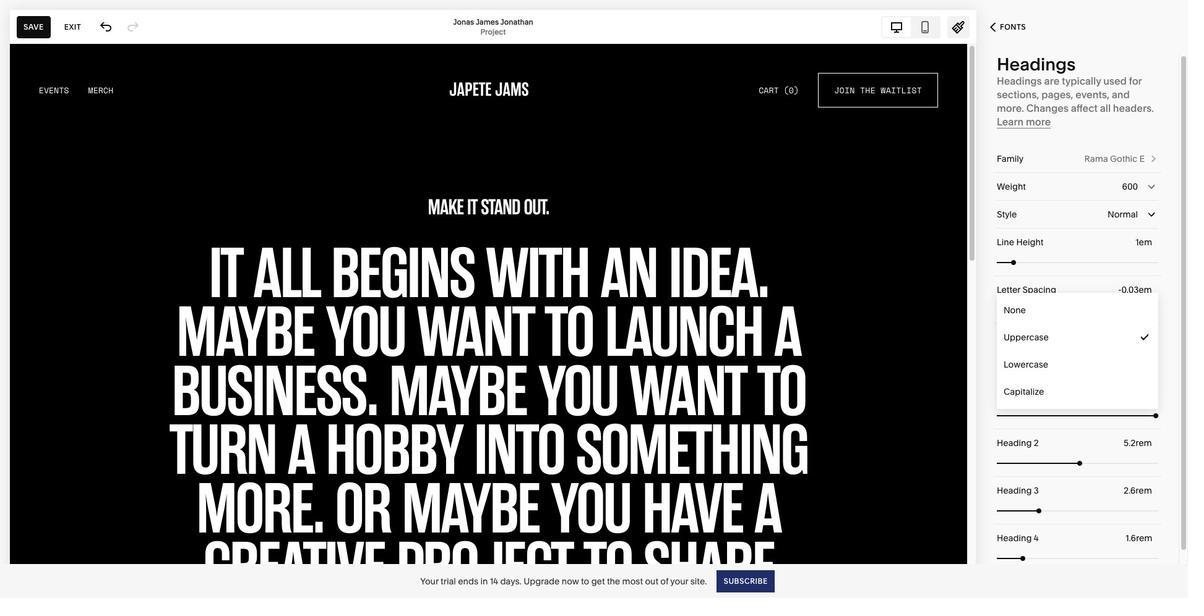 Task type: vqa. For each thing, say whether or not it's contained in the screenshot.
"To" in No Pages Click + to add a page.
no



Task type: locate. For each thing, give the bounding box(es) containing it.
list box containing none
[[997, 297, 1158, 406]]

1
[[1034, 390, 1037, 402]]

4
[[1034, 533, 1039, 545]]

text
[[997, 332, 1014, 343]]

3
[[1034, 486, 1039, 497]]

typically
[[1062, 75, 1101, 87]]

changes
[[1026, 102, 1069, 114]]

e
[[1139, 153, 1145, 165]]

affect
[[1071, 102, 1098, 114]]

get
[[591, 576, 605, 588]]

rama
[[1084, 153, 1108, 165]]

Heading 3 text field
[[1124, 485, 1155, 498]]

exit
[[64, 22, 81, 31]]

Text Transform field
[[997, 324, 1158, 351]]

1 heading from the top
[[997, 390, 1032, 402]]

heading left 2
[[997, 438, 1032, 449]]

jonathan
[[500, 17, 533, 26]]

heading 4
[[997, 533, 1039, 545]]

heading for heading 1
[[997, 390, 1032, 402]]

project
[[481, 27, 506, 36]]

and
[[1112, 88, 1130, 101]]

Heading 4 text field
[[1126, 532, 1155, 546]]

for
[[1129, 75, 1142, 87]]

heading left 4
[[997, 533, 1032, 545]]

fonts
[[1000, 22, 1026, 32]]

heading left 1
[[997, 390, 1032, 402]]

Heading 2 range field
[[997, 450, 1158, 477]]

list box
[[997, 297, 1158, 406]]

in
[[480, 576, 488, 588]]

days.
[[500, 576, 522, 588]]

none
[[1004, 305, 1026, 316]]

Heading 1 range field
[[997, 403, 1158, 430]]

more
[[1026, 116, 1051, 128]]

pages,
[[1042, 88, 1073, 101]]

2 heading from the top
[[997, 438, 1032, 449]]

heading for heading 3
[[997, 486, 1032, 497]]

headers.
[[1113, 102, 1154, 114]]

headings
[[997, 54, 1076, 75], [997, 75, 1042, 87]]

most
[[622, 576, 643, 588]]

gothic
[[1110, 153, 1137, 165]]

save
[[24, 22, 44, 31]]

jonas
[[453, 17, 474, 26]]

3 heading from the top
[[997, 486, 1032, 497]]

events,
[[1076, 88, 1110, 101]]

heading
[[997, 390, 1032, 402], [997, 438, 1032, 449], [997, 486, 1032, 497], [997, 533, 1032, 545]]

4 heading from the top
[[997, 533, 1032, 545]]

tab list
[[882, 17, 939, 37]]

text transform
[[997, 332, 1056, 343]]

transform
[[1015, 332, 1056, 343]]

Heading 4 range field
[[997, 545, 1158, 573]]

heading left 3
[[997, 486, 1032, 497]]

line
[[997, 237, 1014, 248]]

spacing
[[1023, 285, 1056, 296]]

learn more link
[[997, 116, 1051, 129]]

fonts button
[[976, 14, 1040, 41]]



Task type: describe. For each thing, give the bounding box(es) containing it.
the
[[607, 576, 620, 588]]

headings headings are typically used for sections, pages, events, and more. changes affect all headers. learn more
[[997, 54, 1154, 128]]

rama gothic e
[[1084, 153, 1145, 165]]

out
[[645, 576, 658, 588]]

site.
[[690, 576, 707, 588]]

Heading 2 text field
[[1124, 437, 1155, 450]]

now
[[562, 576, 579, 588]]

your
[[420, 576, 439, 588]]

uppercase
[[1004, 332, 1049, 343]]

1 headings from the top
[[997, 54, 1076, 75]]

of
[[660, 576, 668, 588]]

letter
[[997, 285, 1020, 296]]

Line Height range field
[[997, 249, 1158, 276]]

upgrade
[[524, 576, 560, 588]]

jonas james jonathan project
[[453, 17, 533, 36]]

heading 2
[[997, 438, 1039, 449]]

james
[[476, 17, 499, 26]]

save button
[[17, 16, 51, 38]]

to
[[581, 576, 589, 588]]

exit button
[[57, 16, 88, 38]]

Heading 3 range field
[[997, 498, 1158, 525]]

used
[[1103, 75, 1127, 87]]

your
[[670, 576, 688, 588]]

14
[[490, 576, 498, 588]]

sections,
[[997, 88, 1039, 101]]

height
[[1016, 237, 1044, 248]]

line height
[[997, 237, 1044, 248]]

2 headings from the top
[[997, 75, 1042, 87]]

heading for heading 2
[[997, 438, 1032, 449]]

2
[[1034, 438, 1039, 449]]

heading for heading 4
[[997, 533, 1032, 545]]

heading 1
[[997, 390, 1037, 402]]

size
[[997, 374, 1011, 381]]

heading 3
[[997, 486, 1039, 497]]

lowercase
[[1004, 360, 1048, 371]]

Letter Spacing range field
[[997, 297, 1158, 324]]

capitalize
[[1004, 387, 1044, 398]]

your trial ends in 14 days. upgrade now to get the most out of your site.
[[420, 576, 707, 588]]

trial
[[441, 576, 456, 588]]

learn
[[997, 116, 1024, 128]]

family
[[997, 153, 1024, 165]]

are
[[1044, 75, 1059, 87]]

Line Height text field
[[1135, 236, 1155, 249]]

letter spacing
[[997, 285, 1056, 296]]

more.
[[997, 102, 1024, 114]]

ends
[[458, 576, 478, 588]]

all
[[1100, 102, 1111, 114]]

Letter Spacing text field
[[1118, 283, 1155, 297]]



